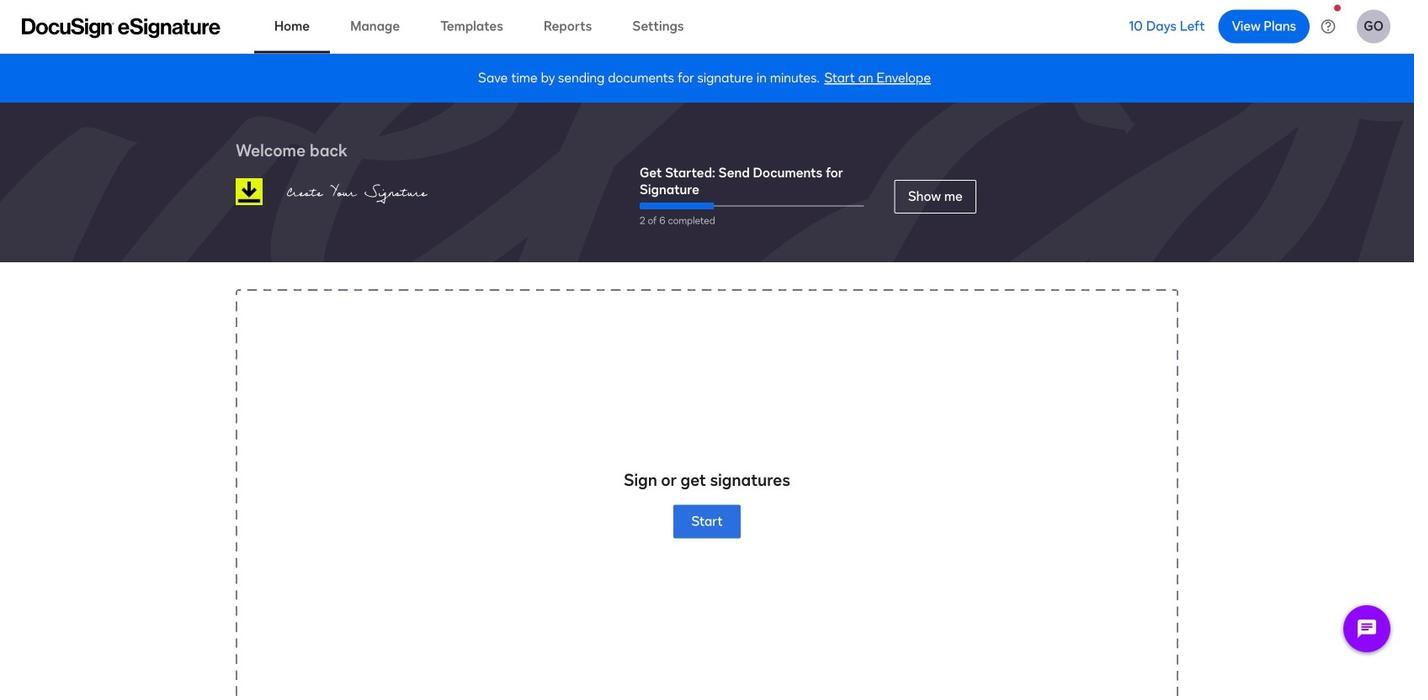 Task type: locate. For each thing, give the bounding box(es) containing it.
docusign esignature image
[[22, 18, 221, 38]]



Task type: describe. For each thing, give the bounding box(es) containing it.
docusignlogo image
[[236, 178, 263, 205]]



Task type: vqa. For each thing, say whether or not it's contained in the screenshot.
'Search Folder' Text Field
no



